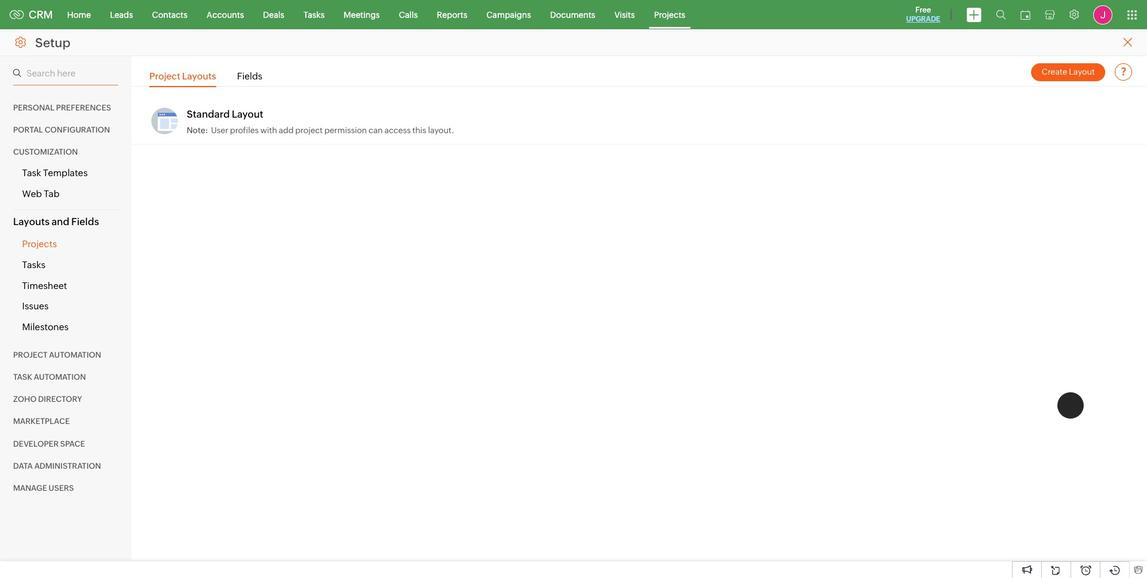 Task type: describe. For each thing, give the bounding box(es) containing it.
crm link
[[10, 8, 53, 21]]

campaigns link
[[477, 0, 541, 29]]

profile element
[[1086, 0, 1120, 29]]

projects link
[[645, 0, 695, 29]]

deals
[[263, 10, 284, 19]]

calendar image
[[1021, 10, 1031, 19]]

free upgrade
[[906, 5, 940, 23]]

tasks link
[[294, 0, 334, 29]]

upgrade
[[906, 15, 940, 23]]

calls link
[[389, 0, 427, 29]]

leads link
[[100, 0, 143, 29]]

tasks
[[303, 10, 325, 19]]

create menu image
[[967, 7, 982, 22]]

contacts
[[152, 10, 188, 19]]

home
[[67, 10, 91, 19]]

reports link
[[427, 0, 477, 29]]

search element
[[989, 0, 1013, 29]]

contacts link
[[143, 0, 197, 29]]

home link
[[58, 0, 100, 29]]

create menu element
[[960, 0, 989, 29]]

deals link
[[254, 0, 294, 29]]



Task type: vqa. For each thing, say whether or not it's contained in the screenshot.
'Profile' element
yes



Task type: locate. For each thing, give the bounding box(es) containing it.
search image
[[996, 10, 1006, 20]]

calls
[[399, 10, 418, 19]]

accounts
[[207, 10, 244, 19]]

visits link
[[605, 0, 645, 29]]

reports
[[437, 10, 467, 19]]

documents
[[550, 10, 595, 19]]

visits
[[615, 10, 635, 19]]

crm
[[29, 8, 53, 21]]

meetings link
[[334, 0, 389, 29]]

campaigns
[[487, 10, 531, 19]]

meetings
[[344, 10, 380, 19]]

free
[[916, 5, 931, 14]]

documents link
[[541, 0, 605, 29]]

projects
[[654, 10, 685, 19]]

accounts link
[[197, 0, 254, 29]]

profile image
[[1093, 5, 1113, 24]]

leads
[[110, 10, 133, 19]]



